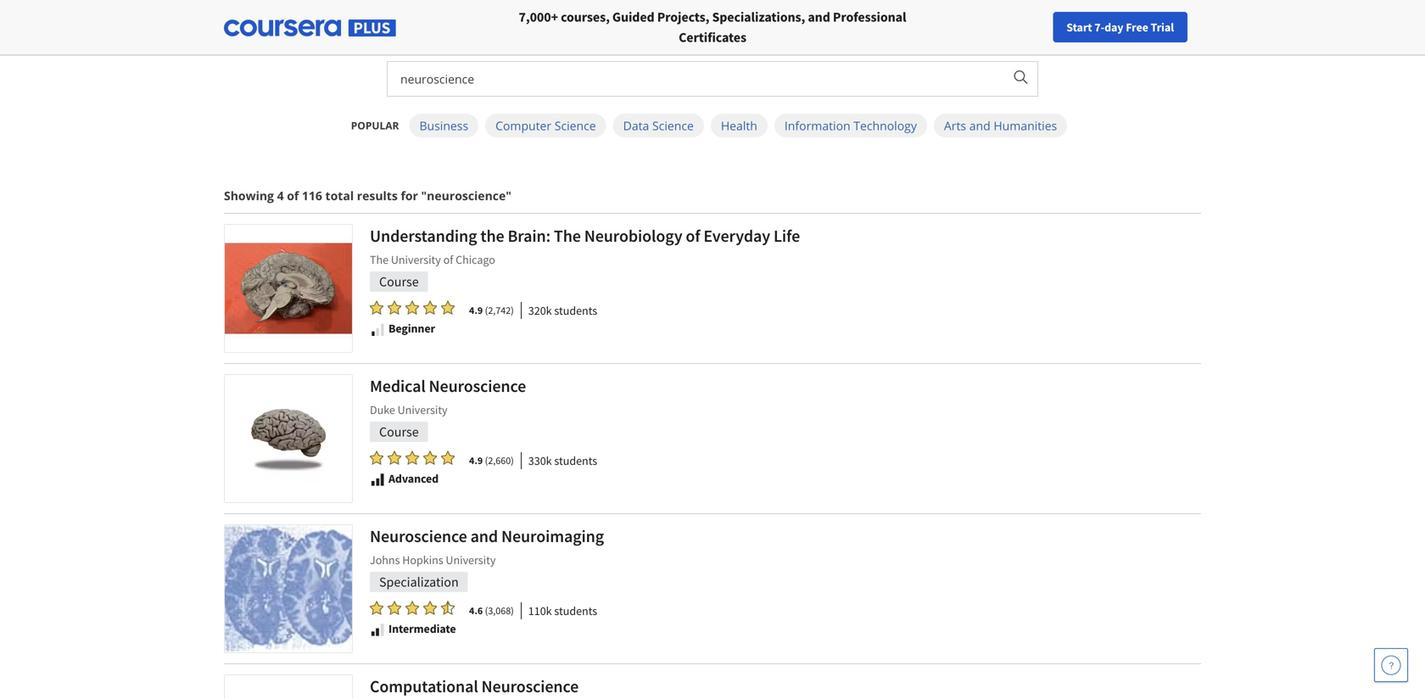 Task type: describe. For each thing, give the bounding box(es) containing it.
showing
[[224, 188, 274, 204]]

filled star image left 4.9 (2,660)
[[441, 450, 455, 465]]

professional
[[833, 8, 907, 25]]

students for neuroscience
[[554, 453, 597, 468]]

hopkins
[[402, 552, 443, 568]]

courses,
[[561, 8, 610, 25]]

medical neuroscience duke university course
[[370, 375, 526, 440]]

filled star image left half filled star image
[[423, 600, 437, 616]]

understanding the brain: the neurobiology of everyday life by the university of chicago image
[[225, 225, 352, 352]]

guided
[[612, 8, 655, 25]]

4.9 (2,742)
[[469, 304, 514, 317]]

neuroscience for medical neuroscience duke university course
[[429, 375, 526, 397]]

university inside the medical neuroscience duke university course
[[398, 402, 448, 417]]

filled star image left '4.9 (2,742)'
[[441, 300, 455, 315]]

computational neuroscience
[[370, 676, 579, 697]]

arts and humanities button
[[934, 114, 1068, 137]]

humanities
[[994, 118, 1057, 134]]

business
[[419, 118, 468, 134]]

2 vertical spatial of
[[443, 252, 453, 267]]

advanced
[[389, 471, 439, 486]]

new
[[1113, 20, 1135, 35]]

filled star image up beginner
[[388, 300, 401, 315]]

1 vertical spatial the
[[370, 252, 389, 267]]

understanding
[[370, 225, 477, 246]]

health button
[[711, 114, 768, 137]]

filled star image up advanced level icon
[[370, 450, 383, 465]]

arts
[[944, 118, 966, 134]]

science for data science
[[652, 118, 694, 134]]

computational
[[370, 676, 478, 697]]

computational neuroscience by university of washington image
[[225, 675, 352, 699]]

search
[[452, 0, 536, 37]]

course inside the medical neuroscience duke university course
[[379, 423, 419, 440]]

116
[[302, 188, 322, 204]]

day
[[1105, 20, 1124, 35]]

projects,
[[657, 8, 710, 25]]

information technology
[[785, 118, 917, 134]]

and for humanities
[[970, 118, 991, 134]]

brain:
[[508, 225, 551, 246]]

7-
[[1095, 20, 1105, 35]]

coursera
[[805, 0, 915, 37]]

330k
[[528, 453, 552, 468]]

"neuroscience"
[[421, 188, 511, 204]]

filled star image up "intermediate" at bottom
[[388, 600, 401, 616]]

advanced level image
[[370, 472, 385, 487]]

data science
[[623, 118, 694, 134]]

find your new career
[[1064, 20, 1170, 35]]

in
[[775, 0, 799, 37]]

neurobiology
[[584, 225, 683, 246]]

showing 4 of 116 total results for "neuroscience"
[[224, 188, 511, 204]]

certificates
[[679, 29, 747, 46]]

and inside 7,000+ courses, guided projects, specializations, and professional certificates
[[808, 8, 830, 25]]

arts and humanities
[[944, 118, 1057, 134]]

business button
[[409, 114, 479, 137]]

find
[[1064, 20, 1086, 35]]

information technology button
[[775, 114, 927, 137]]

320k students
[[528, 303, 597, 318]]

total
[[325, 188, 354, 204]]

4.9 (2,660)
[[469, 454, 514, 467]]

computer science
[[496, 118, 596, 134]]

johns
[[370, 552, 400, 568]]

course inside understanding the brain: the neurobiology of everyday life the university of chicago course
[[379, 273, 419, 290]]

university inside neuroscience and neuroimaging johns hopkins university specialization
[[446, 552, 496, 568]]

110k students
[[528, 603, 597, 619]]

110k
[[528, 603, 552, 619]]

duke
[[370, 402, 395, 417]]

filled star image for neuroscience
[[406, 600, 419, 616]]

for
[[401, 188, 418, 204]]

technology
[[854, 118, 917, 134]]

life
[[774, 225, 800, 246]]



Task type: vqa. For each thing, say whether or not it's contained in the screenshot.
the Neuroscience within the the Neuroscience and Neuroimaging Johns Hopkins University Specialization
yes



Task type: locate. For each thing, give the bounding box(es) containing it.
0 horizontal spatial science
[[555, 118, 596, 134]]

0 vertical spatial and
[[808, 8, 830, 25]]

of right the 4
[[287, 188, 299, 204]]

1 vertical spatial students
[[554, 453, 597, 468]]

1 vertical spatial course
[[379, 423, 419, 440]]

data science button
[[613, 114, 704, 137]]

beginner
[[389, 321, 435, 336]]

university
[[391, 252, 441, 267], [398, 402, 448, 417], [446, 552, 496, 568]]

science for computer science
[[555, 118, 596, 134]]

1 horizontal spatial the
[[542, 0, 583, 37]]

and inside the arts and humanities button
[[970, 118, 991, 134]]

students right the 330k on the bottom left of the page
[[554, 453, 597, 468]]

chicago
[[456, 252, 495, 267]]

neuroscience and neuroimaging johns hopkins university specialization
[[370, 526, 604, 591]]

0 vertical spatial students
[[554, 303, 597, 318]]

of left everyday
[[686, 225, 700, 246]]

0 horizontal spatial the
[[370, 252, 389, 267]]

0 horizontal spatial and
[[471, 526, 498, 547]]

the
[[554, 225, 581, 246], [370, 252, 389, 267]]

specialization
[[379, 574, 459, 591]]

4.9 left (2,742)
[[469, 304, 483, 317]]

the down understanding
[[370, 252, 389, 267]]

start
[[1067, 20, 1092, 35]]

medical
[[370, 375, 426, 397]]

the right "search"
[[542, 0, 583, 37]]

2 course from the top
[[379, 423, 419, 440]]

filled star image for medical
[[406, 450, 419, 465]]

2 horizontal spatial and
[[970, 118, 991, 134]]

filled star image up advanced
[[423, 450, 437, 465]]

1 science from the left
[[555, 118, 596, 134]]

students for the
[[554, 303, 597, 318]]

university down "medical" at bottom
[[398, 402, 448, 417]]

start 7-day free trial button
[[1053, 12, 1188, 42]]

7,000+ inside 7,000+ courses, guided projects, specializations, and professional certificates
[[519, 8, 558, 25]]

health
[[721, 118, 758, 134]]

free
[[1126, 20, 1149, 35]]

computer science button
[[485, 114, 606, 137]]

7,000+ courses, guided projects, specializations, and professional certificates
[[519, 8, 907, 46]]

neuroscience and neuroimaging by johns hopkins university image
[[225, 525, 352, 652]]

beginner level image
[[370, 322, 385, 337]]

7,000+
[[589, 0, 670, 37], [519, 8, 558, 25]]

2 students from the top
[[554, 453, 597, 468]]

neuroscience up the hopkins
[[370, 526, 467, 547]]

the up chicago
[[480, 225, 504, 246]]

and right arts
[[970, 118, 991, 134]]

0 horizontal spatial of
[[287, 188, 299, 204]]

Search the 7,000+ courses in Coursera Plus text field
[[388, 62, 1002, 96]]

university right the hopkins
[[446, 552, 496, 568]]

career
[[1137, 20, 1170, 35]]

0 vertical spatial the
[[554, 225, 581, 246]]

course
[[379, 273, 419, 290], [379, 423, 419, 440]]

4.9 for the
[[469, 304, 483, 317]]

everyday
[[704, 225, 770, 246]]

the for understanding
[[480, 225, 504, 246]]

2 vertical spatial neuroscience
[[482, 676, 579, 697]]

and for neuroimaging
[[471, 526, 498, 547]]

1 horizontal spatial the
[[554, 225, 581, 246]]

2 science from the left
[[652, 118, 694, 134]]

3 students from the top
[[554, 603, 597, 619]]

science right "data"
[[652, 118, 694, 134]]

students right '110k'
[[554, 603, 597, 619]]

neuroscience for computational neuroscience
[[482, 676, 579, 697]]

medical neuroscience by duke university image
[[225, 375, 352, 502]]

and
[[808, 8, 830, 25], [970, 118, 991, 134], [471, 526, 498, 547]]

4
[[277, 188, 284, 204]]

(2,742)
[[485, 304, 514, 317]]

0 vertical spatial 4.9
[[469, 304, 483, 317]]

filled star image up 'beginner level' image
[[370, 300, 383, 315]]

neuroscience up 4.9 (2,660)
[[429, 375, 526, 397]]

4.6
[[469, 604, 483, 617]]

1 vertical spatial and
[[970, 118, 991, 134]]

0 vertical spatial neuroscience
[[429, 375, 526, 397]]

filled star image
[[406, 300, 419, 315], [423, 300, 437, 315], [388, 450, 401, 465], [406, 450, 419, 465], [406, 600, 419, 616]]

students for and
[[554, 603, 597, 619]]

320k
[[528, 303, 552, 318]]

your
[[1088, 20, 1110, 35]]

1 horizontal spatial science
[[652, 118, 694, 134]]

4.9
[[469, 304, 483, 317], [469, 454, 483, 467]]

university inside understanding the brain: the neurobiology of everyday life the university of chicago course
[[391, 252, 441, 267]]

understanding the brain: the neurobiology of everyday life the university of chicago course
[[370, 225, 800, 290]]

1 horizontal spatial 7,000+
[[589, 0, 670, 37]]

and left neuroimaging
[[471, 526, 498, 547]]

1 students from the top
[[554, 303, 597, 318]]

4.9 left (2,660)
[[469, 454, 483, 467]]

filled star image
[[370, 300, 383, 315], [388, 300, 401, 315], [441, 300, 455, 315], [370, 450, 383, 465], [423, 450, 437, 465], [441, 450, 455, 465], [370, 600, 383, 616], [388, 600, 401, 616], [423, 600, 437, 616]]

results
[[357, 188, 398, 204]]

of
[[287, 188, 299, 204], [686, 225, 700, 246], [443, 252, 453, 267]]

2 horizontal spatial of
[[686, 225, 700, 246]]

1 course from the top
[[379, 273, 419, 290]]

2 4.9 from the top
[[469, 454, 483, 467]]

find your new career link
[[1055, 17, 1178, 38]]

students
[[554, 303, 597, 318], [554, 453, 597, 468], [554, 603, 597, 619]]

1 vertical spatial neuroscience
[[370, 526, 467, 547]]

filled star image for understanding
[[406, 300, 419, 315]]

neuroscience
[[429, 375, 526, 397], [370, 526, 467, 547], [482, 676, 579, 697]]

0 horizontal spatial the
[[480, 225, 504, 246]]

1 vertical spatial the
[[480, 225, 504, 246]]

filled star image up intermediate level "image"
[[370, 600, 383, 616]]

None search field
[[233, 11, 641, 45]]

specializations,
[[712, 8, 805, 25]]

2 vertical spatial students
[[554, 603, 597, 619]]

4.9 for neuroscience
[[469, 454, 483, 467]]

(3,068)
[[485, 604, 514, 617]]

help center image
[[1381, 655, 1402, 675]]

information
[[785, 118, 851, 134]]

2 vertical spatial and
[[471, 526, 498, 547]]

and right the in
[[808, 8, 830, 25]]

course down duke
[[379, 423, 419, 440]]

students right "320k"
[[554, 303, 597, 318]]

0 vertical spatial the
[[542, 0, 583, 37]]

the inside understanding the brain: the neurobiology of everyday life the university of chicago course
[[480, 225, 504, 246]]

0 horizontal spatial 7,000+
[[519, 8, 558, 25]]

trial
[[1151, 20, 1174, 35]]

1 vertical spatial university
[[398, 402, 448, 417]]

neuroscience inside the medical neuroscience duke university course
[[429, 375, 526, 397]]

half filled star image
[[441, 600, 455, 616]]

intermediate
[[389, 621, 456, 636]]

start 7-day free trial
[[1067, 20, 1174, 35]]

0 vertical spatial of
[[287, 188, 299, 204]]

1 vertical spatial of
[[686, 225, 700, 246]]

coursera plus image
[[224, 20, 396, 37]]

4.6 (3,068)
[[469, 604, 514, 617]]

search the 7,000+ courses in coursera plus
[[452, 0, 973, 37]]

the right brain:
[[554, 225, 581, 246]]

the for search
[[542, 0, 583, 37]]

neuroscience inside neuroscience and neuroimaging johns hopkins university specialization
[[370, 526, 467, 547]]

1 vertical spatial 4.9
[[469, 454, 483, 467]]

330k students
[[528, 453, 597, 468]]

neuroscience down '110k'
[[482, 676, 579, 697]]

intermediate level image
[[370, 622, 385, 637]]

neuroimaging
[[501, 526, 604, 547]]

data
[[623, 118, 649, 134]]

plus
[[921, 0, 973, 37]]

0 vertical spatial course
[[379, 273, 419, 290]]

science right computer
[[555, 118, 596, 134]]

2 vertical spatial university
[[446, 552, 496, 568]]

and inside neuroscience and neuroimaging johns hopkins university specialization
[[471, 526, 498, 547]]

1 4.9 from the top
[[469, 304, 483, 317]]

university down understanding
[[391, 252, 441, 267]]

of left chicago
[[443, 252, 453, 267]]

(2,660)
[[485, 454, 514, 467]]

1 horizontal spatial of
[[443, 252, 453, 267]]

1 horizontal spatial and
[[808, 8, 830, 25]]

computer
[[496, 118, 552, 134]]

course up beginner
[[379, 273, 419, 290]]

0 vertical spatial university
[[391, 252, 441, 267]]

courses
[[676, 0, 770, 37]]

science
[[555, 118, 596, 134], [652, 118, 694, 134]]

the
[[542, 0, 583, 37], [480, 225, 504, 246]]

popular
[[351, 118, 399, 132]]



